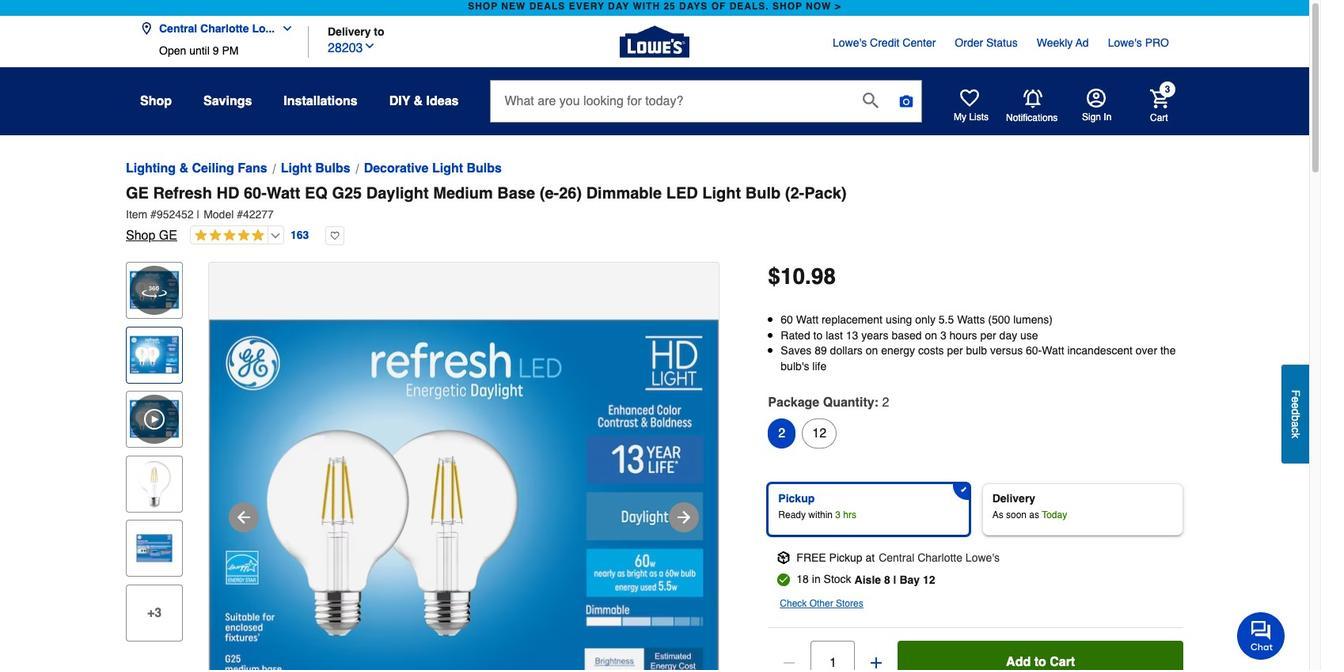 Task type: locate. For each thing, give the bounding box(es) containing it.
1 horizontal spatial 60-
[[1026, 345, 1042, 357]]

1 vertical spatial 2
[[779, 427, 786, 441]]

g25
[[332, 185, 362, 203]]

0 vertical spatial delivery
[[328, 25, 371, 38]]

1 horizontal spatial central
[[879, 552, 915, 565]]

1 horizontal spatial cart
[[1151, 112, 1169, 123]]

arrow right image
[[675, 508, 694, 527]]

0 horizontal spatial lowe's
[[833, 36, 867, 49]]

0 vertical spatial cart
[[1151, 112, 1169, 123]]

(500
[[989, 314, 1011, 326]]

1 horizontal spatial shop
[[773, 1, 803, 12]]

charlotte up the bay
[[918, 552, 963, 565]]

day
[[608, 1, 630, 12]]

3 inside 60 watt replacement using only 5.5 watts (500 lumens) rated to last 13 years based on 3 hours per day use saves 89 dollars on energy costs per bulb versus 60-watt incandescent over the bulb's life
[[941, 329, 947, 342]]

1 vertical spatial per
[[948, 345, 964, 357]]

2 vertical spatial to
[[1035, 656, 1047, 670]]

2 vertical spatial 3
[[836, 510, 841, 521]]

center
[[903, 36, 936, 49]]

1 horizontal spatial 2
[[883, 396, 890, 411]]

12
[[813, 427, 827, 441], [923, 574, 936, 587]]

delivery for to
[[328, 25, 371, 38]]

light
[[281, 162, 312, 176], [432, 162, 463, 176], [703, 185, 741, 203]]

shop for shop
[[140, 94, 172, 109]]

light bulbs link
[[281, 159, 351, 178]]

diy
[[389, 94, 410, 109]]

new
[[502, 1, 526, 12]]

free
[[797, 552, 827, 565]]

0 vertical spatial 3
[[1166, 84, 1171, 95]]

c
[[1290, 428, 1303, 434]]

on
[[925, 329, 938, 342], [866, 345, 879, 357]]

28203 button
[[328, 37, 376, 57]]

shop
[[140, 94, 172, 109], [126, 229, 156, 243]]

0 horizontal spatial 12
[[813, 427, 827, 441]]

ge up item
[[126, 185, 149, 203]]

using
[[886, 314, 913, 326]]

chevron down image
[[275, 22, 294, 35], [363, 39, 376, 52]]

& inside button
[[414, 94, 423, 109]]

None search field
[[491, 80, 923, 135]]

1 horizontal spatial light
[[432, 162, 463, 176]]

deals.
[[730, 1, 770, 12]]

2 # from the left
[[237, 208, 243, 221]]

0 horizontal spatial central
[[159, 22, 197, 35]]

e up d
[[1290, 397, 1303, 403]]

2 e from the top
[[1290, 403, 1303, 409]]

1 horizontal spatial to
[[814, 329, 823, 342]]

98
[[812, 264, 836, 289]]

deals
[[530, 1, 566, 12]]

1 e from the top
[[1290, 397, 1303, 403]]

1 horizontal spatial delivery
[[993, 493, 1036, 506]]

central charlotte lo...
[[159, 22, 275, 35]]

b
[[1290, 416, 1303, 422]]

1 vertical spatial 12
[[923, 574, 936, 587]]

1 horizontal spatial #
[[237, 208, 243, 221]]

0 vertical spatial |
[[197, 208, 200, 221]]

0 vertical spatial on
[[925, 329, 938, 342]]

other
[[810, 599, 834, 610]]

delivery inside delivery as soon as today
[[993, 493, 1036, 506]]

watt down lumens)
[[1042, 345, 1065, 357]]

0 vertical spatial ge
[[126, 185, 149, 203]]

lowe's for lowe's credit center
[[833, 36, 867, 49]]

2 horizontal spatial to
[[1035, 656, 1047, 670]]

0 horizontal spatial &
[[179, 162, 189, 176]]

pickup up ready
[[779, 493, 815, 506]]

option group
[[762, 478, 1190, 543]]

cart down lowe's home improvement cart icon
[[1151, 112, 1169, 123]]

3 down 5.5
[[941, 329, 947, 342]]

last
[[826, 329, 843, 342]]

to inside button
[[1035, 656, 1047, 670]]

1 vertical spatial shop
[[126, 229, 156, 243]]

# right model
[[237, 208, 243, 221]]

shop left now
[[773, 1, 803, 12]]

0 horizontal spatial shop
[[468, 1, 498, 12]]

>
[[835, 1, 842, 12]]

ge
[[126, 185, 149, 203], [159, 229, 177, 243]]

lowe's left pro on the top
[[1108, 36, 1143, 49]]

0 horizontal spatial per
[[948, 345, 964, 357]]

pickup ready within 3 hrs
[[779, 493, 857, 521]]

f e e d b a c k button
[[1282, 365, 1310, 464]]

12 inside 18 in stock aisle 8 | bay 12
[[923, 574, 936, 587]]

of
[[712, 1, 727, 12]]

order status
[[955, 36, 1018, 49]]

watt left the eq
[[267, 185, 300, 203]]

0 vertical spatial 12
[[813, 427, 827, 441]]

lowe's pro
[[1108, 36, 1170, 49]]

charlotte up "pm"
[[200, 22, 249, 35]]

1 horizontal spatial |
[[894, 574, 897, 587]]

& up refresh
[[179, 162, 189, 176]]

1 # from the left
[[151, 208, 157, 221]]

10
[[781, 264, 806, 289]]

per down the (500
[[981, 329, 997, 342]]

lowe's down the "as"
[[966, 552, 1000, 565]]

years
[[862, 329, 889, 342]]

installations button
[[284, 87, 358, 116]]

0 vertical spatial pickup
[[779, 493, 815, 506]]

2 bulbs from the left
[[467, 162, 502, 176]]

bulbs up 'g25'
[[315, 162, 351, 176]]

2 horizontal spatial watt
[[1042, 345, 1065, 357]]

12 right the bay
[[923, 574, 936, 587]]

:
[[875, 396, 879, 411]]

shop left new
[[468, 1, 498, 12]]

0 horizontal spatial 60-
[[244, 185, 267, 203]]

2 vertical spatial watt
[[1042, 345, 1065, 357]]

delivery for as
[[993, 493, 1036, 506]]

1 horizontal spatial bulbs
[[467, 162, 502, 176]]

a
[[1290, 422, 1303, 428]]

| inside 18 in stock aisle 8 | bay 12
[[894, 574, 897, 587]]

soon
[[1007, 510, 1027, 521]]

&
[[414, 94, 423, 109], [179, 162, 189, 176]]

0 vertical spatial to
[[374, 25, 385, 38]]

e up b
[[1290, 403, 1303, 409]]

pro
[[1146, 36, 1170, 49]]

central inside central charlotte lo... button
[[159, 22, 197, 35]]

1 vertical spatial ge
[[159, 229, 177, 243]]

2 horizontal spatial light
[[703, 185, 741, 203]]

1 vertical spatial watt
[[797, 314, 819, 326]]

1 vertical spatial chevron down image
[[363, 39, 376, 52]]

1 vertical spatial central
[[879, 552, 915, 565]]

0 vertical spatial watt
[[267, 185, 300, 203]]

1 horizontal spatial ge
[[159, 229, 177, 243]]

over
[[1136, 345, 1158, 357]]

0 vertical spatial per
[[981, 329, 997, 342]]

0 vertical spatial 60-
[[244, 185, 267, 203]]

0 horizontal spatial ge
[[126, 185, 149, 203]]

ge  #42277 - thumbnail2 image
[[130, 460, 179, 509]]

2 shop from the left
[[773, 1, 803, 12]]

2
[[883, 396, 890, 411], [779, 427, 786, 441]]

1 vertical spatial 60-
[[1026, 345, 1042, 357]]

pickup
[[779, 493, 815, 506], [830, 552, 863, 565]]

1 horizontal spatial pickup
[[830, 552, 863, 565]]

1 horizontal spatial on
[[925, 329, 938, 342]]

lowe's inside lowe's credit center link
[[833, 36, 867, 49]]

lowe's pro link
[[1108, 35, 1170, 51]]

ge down "952452"
[[159, 229, 177, 243]]

light up medium
[[432, 162, 463, 176]]

60- down use
[[1026, 345, 1042, 357]]

bay
[[900, 574, 920, 587]]

1 vertical spatial delivery
[[993, 493, 1036, 506]]

0 horizontal spatial 2
[[779, 427, 786, 441]]

1 vertical spatial |
[[894, 574, 897, 587]]

cart right the add
[[1050, 656, 1076, 670]]

watt up rated on the right of page
[[797, 314, 819, 326]]

order status link
[[955, 35, 1018, 51]]

per down hours
[[948, 345, 964, 357]]

pickup image
[[778, 552, 791, 565]]

based
[[892, 329, 922, 342]]

on down years
[[866, 345, 879, 357]]

savings button
[[204, 87, 252, 116]]

camera image
[[899, 93, 915, 109]]

1 vertical spatial to
[[814, 329, 823, 342]]

1 vertical spatial on
[[866, 345, 879, 357]]

watt
[[267, 185, 300, 203], [797, 314, 819, 326], [1042, 345, 1065, 357]]

60- up the 42277
[[244, 185, 267, 203]]

0 horizontal spatial bulbs
[[315, 162, 351, 176]]

package
[[768, 396, 820, 411]]

lowe's left credit
[[833, 36, 867, 49]]

2 right :
[[883, 396, 890, 411]]

energy
[[882, 345, 916, 357]]

0 horizontal spatial |
[[197, 208, 200, 221]]

check other stores button
[[780, 597, 864, 613]]

1 horizontal spatial watt
[[797, 314, 819, 326]]

0 horizontal spatial #
[[151, 208, 157, 221]]

0 vertical spatial central
[[159, 22, 197, 35]]

light up the eq
[[281, 162, 312, 176]]

0 horizontal spatial pickup
[[779, 493, 815, 506]]

0 horizontal spatial to
[[374, 25, 385, 38]]

1 bulbs from the left
[[315, 162, 351, 176]]

lowe's home improvement logo image
[[620, 7, 690, 76]]

0 vertical spatial 2
[[883, 396, 890, 411]]

4.8 stars image
[[191, 229, 264, 244]]

| right the 8
[[894, 574, 897, 587]]

0 horizontal spatial delivery
[[328, 25, 371, 38]]

1 horizontal spatial per
[[981, 329, 997, 342]]

delivery to
[[328, 25, 385, 38]]

to
[[374, 25, 385, 38], [814, 329, 823, 342], [1035, 656, 1047, 670]]

0 horizontal spatial watt
[[267, 185, 300, 203]]

on up costs
[[925, 329, 938, 342]]

0 horizontal spatial light
[[281, 162, 312, 176]]

decorative light bulbs
[[364, 162, 502, 176]]

my lists link
[[954, 89, 989, 124]]

2 down package
[[779, 427, 786, 441]]

# right item
[[151, 208, 157, 221]]

delivery up soon
[[993, 493, 1036, 506]]

(e-
[[540, 185, 559, 203]]

3 down pro on the top
[[1166, 84, 1171, 95]]

0 vertical spatial charlotte
[[200, 22, 249, 35]]

cart
[[1151, 112, 1169, 123], [1050, 656, 1076, 670]]

2 horizontal spatial lowe's
[[1108, 36, 1143, 49]]

0 horizontal spatial cart
[[1050, 656, 1076, 670]]

lighting & ceiling fans
[[126, 162, 267, 176]]

12 down package quantity : 2
[[813, 427, 827, 441]]

lowe's
[[833, 36, 867, 49], [1108, 36, 1143, 49], [966, 552, 1000, 565]]

bulbs up medium
[[467, 162, 502, 176]]

& right diy
[[414, 94, 423, 109]]

8
[[885, 574, 891, 587]]

lowe's inside lowe's pro "link"
[[1108, 36, 1143, 49]]

delivery as soon as today
[[993, 493, 1068, 521]]

| left model
[[197, 208, 200, 221]]

delivery up 28203
[[328, 25, 371, 38]]

& for diy
[[414, 94, 423, 109]]

0 vertical spatial chevron down image
[[275, 22, 294, 35]]

ideas
[[427, 94, 459, 109]]

pickup up stock
[[830, 552, 863, 565]]

central up the 8
[[879, 552, 915, 565]]

1 vertical spatial 3
[[941, 329, 947, 342]]

ceiling
[[192, 162, 234, 176]]

89
[[815, 345, 827, 357]]

shop down open
[[140, 94, 172, 109]]

shop down item
[[126, 229, 156, 243]]

1 horizontal spatial 3
[[941, 329, 947, 342]]

chat invite button image
[[1238, 612, 1286, 661]]

0 horizontal spatial charlotte
[[200, 22, 249, 35]]

3 left hrs
[[836, 510, 841, 521]]

until
[[189, 44, 210, 57]]

1 vertical spatial charlotte
[[918, 552, 963, 565]]

1 vertical spatial &
[[179, 162, 189, 176]]

Stepper number input field with increment and decrement buttons number field
[[811, 642, 856, 671]]

0 horizontal spatial on
[[866, 345, 879, 357]]

decorative light bulbs link
[[364, 159, 502, 178]]

1 horizontal spatial &
[[414, 94, 423, 109]]

day
[[1000, 329, 1018, 342]]

1 vertical spatial cart
[[1050, 656, 1076, 670]]

ready
[[779, 510, 806, 521]]

light inside "link"
[[432, 162, 463, 176]]

9
[[213, 44, 219, 57]]

0 vertical spatial &
[[414, 94, 423, 109]]

lowe's home improvement notification center image
[[1024, 89, 1043, 108]]

search image
[[864, 92, 879, 108]]

1 horizontal spatial 12
[[923, 574, 936, 587]]

0 horizontal spatial 3
[[836, 510, 841, 521]]

weekly
[[1037, 36, 1073, 49]]

0 vertical spatial shop
[[140, 94, 172, 109]]

1 horizontal spatial chevron down image
[[363, 39, 376, 52]]

lists
[[970, 112, 989, 123]]

light right led
[[703, 185, 741, 203]]

light inside ge refresh hd 60-watt eq g25 daylight medium base (e-26) dimmable led light bulb (2-pack) item # 952452 | model # 42277
[[703, 185, 741, 203]]

my lists
[[954, 112, 989, 123]]

central up open
[[159, 22, 197, 35]]



Task type: vqa. For each thing, say whether or not it's contained in the screenshot.
second 'cooker' from the right
no



Task type: describe. For each thing, give the bounding box(es) containing it.
60- inside ge refresh hd 60-watt eq g25 daylight medium base (e-26) dimmable led light bulb (2-pack) item # 952452 | model # 42277
[[244, 185, 267, 203]]

shop new deals every day with 25 days of deals. shop now >
[[468, 1, 842, 12]]

lowe's for lowe's pro
[[1108, 36, 1143, 49]]

ge  #42277 image
[[209, 263, 719, 671]]

stock
[[824, 574, 852, 586]]

hd
[[217, 185, 239, 203]]

as
[[993, 510, 1004, 521]]

in
[[1104, 112, 1112, 123]]

diy & ideas button
[[389, 87, 459, 116]]

bulbs inside decorative light bulbs "link"
[[467, 162, 502, 176]]

medium
[[433, 185, 493, 203]]

notifications
[[1007, 112, 1058, 123]]

lowe's home improvement account image
[[1087, 89, 1106, 108]]

42277
[[243, 208, 274, 221]]

costs
[[919, 345, 944, 357]]

item
[[126, 208, 147, 221]]

fans
[[238, 162, 267, 176]]

bulb
[[967, 345, 988, 357]]

model
[[204, 208, 234, 221]]

ge  #42277 - thumbnail image
[[130, 331, 179, 380]]

free pickup at central charlotte lowe's
[[797, 552, 1000, 565]]

minus image
[[782, 656, 798, 671]]

60- inside 60 watt replacement using only 5.5 watts (500 lumens) rated to last 13 years based on 3 hours per day use saves 89 dollars on energy costs per bulb versus 60-watt incandescent over the bulb's life
[[1026, 345, 1042, 357]]

lowe's home improvement cart image
[[1151, 89, 1170, 108]]

every
[[569, 1, 605, 12]]

as
[[1030, 510, 1040, 521]]

my
[[954, 112, 967, 123]]

to for delivery to
[[374, 25, 385, 38]]

pack)
[[805, 185, 847, 203]]

bulbs inside light bulbs link
[[315, 162, 351, 176]]

sign
[[1083, 112, 1102, 123]]

versus
[[991, 345, 1023, 357]]

base
[[498, 185, 536, 203]]

eq
[[305, 185, 328, 203]]

(2-
[[785, 185, 805, 203]]

central charlotte lo... button
[[140, 13, 300, 44]]

decorative
[[364, 162, 429, 176]]

heart outline image
[[326, 227, 345, 246]]

watts
[[958, 314, 986, 326]]

1 horizontal spatial charlotte
[[918, 552, 963, 565]]

add to cart button
[[898, 642, 1184, 671]]

only
[[916, 314, 936, 326]]

lighting
[[126, 162, 176, 176]]

within
[[809, 510, 833, 521]]

now
[[806, 1, 832, 12]]

ge inside ge refresh hd 60-watt eq g25 daylight medium base (e-26) dimmable led light bulb (2-pack) item # 952452 | model # 42277
[[126, 185, 149, 203]]

ge  #42277 - thumbnail3 image
[[130, 525, 179, 574]]

to for add to cart
[[1035, 656, 1047, 670]]

chevron down image inside '28203' button
[[363, 39, 376, 52]]

watt inside ge refresh hd 60-watt eq g25 daylight medium base (e-26) dimmable led light bulb (2-pack) item # 952452 | model # 42277
[[267, 185, 300, 203]]

ge refresh hd 60-watt eq g25 daylight medium base (e-26) dimmable led light bulb (2-pack) item # 952452 | model # 42277
[[126, 185, 847, 221]]

0 horizontal spatial chevron down image
[[275, 22, 294, 35]]

& for lighting
[[179, 162, 189, 176]]

open
[[159, 44, 186, 57]]

Search Query text field
[[491, 81, 851, 122]]

3 inside pickup ready within 3 hrs
[[836, 510, 841, 521]]

pm
[[222, 44, 239, 57]]

f
[[1290, 390, 1303, 397]]

1 horizontal spatial lowe's
[[966, 552, 1000, 565]]

check
[[780, 599, 807, 610]]

today
[[1042, 510, 1068, 521]]

ad
[[1076, 36, 1089, 49]]

sign in
[[1083, 112, 1112, 123]]

credit
[[870, 36, 900, 49]]

weekly ad link
[[1037, 35, 1089, 51]]

60 watt replacement using only 5.5 watts (500 lumens) rated to last 13 years based on 3 hours per day use saves 89 dollars on energy costs per bulb versus 60-watt incandescent over the bulb's life
[[781, 314, 1176, 373]]

$ 10 . 98
[[768, 264, 836, 289]]

option group containing pickup
[[762, 478, 1190, 543]]

lowe's home improvement lists image
[[961, 89, 980, 108]]

dimmable
[[587, 185, 662, 203]]

plus image
[[869, 656, 885, 671]]

sign in button
[[1083, 89, 1112, 124]]

lighting & ceiling fans link
[[126, 159, 267, 178]]

hours
[[950, 329, 978, 342]]

5.5
[[939, 314, 955, 326]]

f e e d b a c k
[[1290, 390, 1303, 439]]

18 in stock aisle 8 | bay 12
[[797, 574, 936, 587]]

2 horizontal spatial 3
[[1166, 84, 1171, 95]]

lowe's credit center
[[833, 36, 936, 49]]

add
[[1007, 656, 1031, 670]]

952452
[[157, 208, 194, 221]]

stores
[[836, 599, 864, 610]]

check other stores
[[780, 599, 864, 610]]

cart inside button
[[1050, 656, 1076, 670]]

saves
[[781, 345, 812, 357]]

item number 9 5 2 4 5 2 and model number 4 2 2 7 7 element
[[126, 207, 1184, 223]]

d
[[1290, 409, 1303, 416]]

60
[[781, 314, 793, 326]]

1 vertical spatial pickup
[[830, 552, 863, 565]]

pickup inside pickup ready within 3 hrs
[[779, 493, 815, 506]]

lo...
[[252, 22, 275, 35]]

| inside ge refresh hd 60-watt eq g25 daylight medium base (e-26) dimmable led light bulb (2-pack) item # 952452 | model # 42277
[[197, 208, 200, 221]]

arrow left image
[[234, 508, 253, 527]]

days
[[680, 1, 708, 12]]

with
[[633, 1, 661, 12]]

package quantity : 2
[[768, 396, 890, 411]]

check circle filled image
[[778, 574, 791, 587]]

charlotte inside button
[[200, 22, 249, 35]]

+3 button
[[126, 585, 183, 642]]

shop for shop ge
[[126, 229, 156, 243]]

refresh
[[153, 185, 212, 203]]

location image
[[140, 22, 153, 35]]

bulb
[[746, 185, 781, 203]]

rated
[[781, 329, 811, 342]]

to inside 60 watt replacement using only 5.5 watts (500 lumens) rated to last 13 years based on 3 hours per day use saves 89 dollars on energy costs per bulb versus 60-watt incandescent over the bulb's life
[[814, 329, 823, 342]]

life
[[813, 360, 827, 373]]

1 shop from the left
[[468, 1, 498, 12]]



